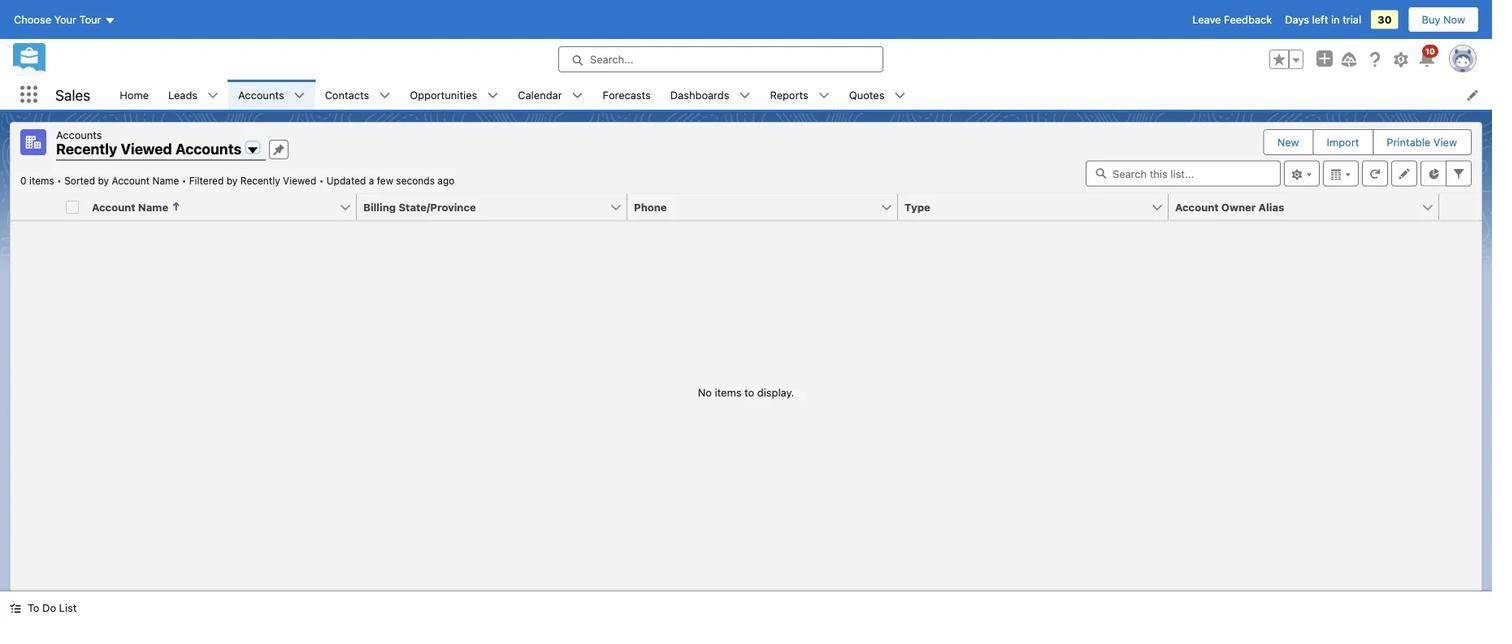 Task type: locate. For each thing, give the bounding box(es) containing it.
owner
[[1222, 201, 1256, 213]]

item number element
[[11, 194, 59, 221]]

text default image for dashboards
[[739, 90, 751, 101]]

text default image left to
[[10, 603, 21, 614]]

•
[[57, 175, 62, 187], [182, 175, 186, 187], [319, 175, 324, 187]]

text default image right the reports
[[818, 90, 830, 101]]

opportunities link
[[400, 80, 487, 110]]

search... button
[[559, 46, 884, 72]]

state/province
[[399, 201, 476, 213]]

by right sorted
[[98, 175, 109, 187]]

new
[[1278, 136, 1300, 148]]

view
[[1434, 136, 1458, 148]]

text default image right calendar
[[572, 90, 583, 101]]

account down the search recently viewed accounts list view. search field
[[1176, 201, 1219, 213]]

items
[[29, 175, 54, 187], [715, 386, 742, 398]]

name
[[152, 175, 179, 187], [138, 201, 168, 213]]

text default image inside "opportunities" list item
[[487, 90, 499, 101]]

text default image for contacts
[[379, 90, 390, 101]]

opportunities list item
[[400, 80, 508, 110]]

list
[[110, 80, 1493, 110]]

calendar
[[518, 89, 562, 101]]

type button
[[898, 194, 1151, 220]]

dashboards list item
[[661, 80, 761, 110]]

• left the "updated"
[[319, 175, 324, 187]]

0 horizontal spatial •
[[57, 175, 62, 187]]

accounts right leads list item
[[238, 89, 284, 101]]

0 horizontal spatial items
[[29, 175, 54, 187]]

search...
[[590, 53, 634, 65]]

2 text default image from the left
[[379, 90, 390, 101]]

phone
[[634, 201, 667, 213]]

account down sorted
[[92, 201, 135, 213]]

list
[[59, 602, 77, 614]]

recently viewed accounts status
[[20, 175, 327, 187]]

• left sorted
[[57, 175, 62, 187]]

text default image
[[294, 90, 305, 101], [572, 90, 583, 101], [895, 90, 906, 101], [10, 603, 21, 614]]

quotes list item
[[840, 80, 916, 110]]

items for 0
[[29, 175, 54, 187]]

days
[[1285, 13, 1310, 26]]

text default image for accounts
[[294, 90, 305, 101]]

1 horizontal spatial •
[[182, 175, 186, 187]]

recently viewed accounts|accounts|list view element
[[10, 122, 1483, 592]]

text default image inside quotes list item
[[895, 90, 906, 101]]

0
[[20, 175, 26, 187]]

viewed left the "updated"
[[283, 175, 316, 187]]

cell
[[59, 194, 85, 221]]

recently up sorted
[[56, 140, 117, 158]]

text default image left contacts
[[294, 90, 305, 101]]

name inside button
[[138, 201, 168, 213]]

items right 0
[[29, 175, 54, 187]]

None search field
[[1086, 161, 1281, 187]]

account owner alias
[[1176, 201, 1285, 213]]

accounts link
[[229, 80, 294, 110]]

text default image left calendar link
[[487, 90, 499, 101]]

viewed
[[121, 140, 172, 158], [283, 175, 316, 187]]

1 vertical spatial name
[[138, 201, 168, 213]]

calendar list item
[[508, 80, 593, 110]]

3 text default image from the left
[[487, 90, 499, 101]]

forecasts link
[[593, 80, 661, 110]]

0 horizontal spatial by
[[98, 175, 109, 187]]

text default image right contacts
[[379, 90, 390, 101]]

• left the filtered
[[182, 175, 186, 187]]

account
[[112, 175, 150, 187], [92, 201, 135, 213], [1176, 201, 1219, 213]]

leads
[[168, 89, 198, 101]]

type element
[[898, 194, 1179, 221]]

action image
[[1440, 194, 1482, 220]]

name down recently viewed accounts
[[152, 175, 179, 187]]

accounts up the filtered
[[176, 140, 242, 158]]

phone button
[[628, 194, 880, 220]]

1 text default image from the left
[[207, 90, 219, 101]]

0 vertical spatial items
[[29, 175, 54, 187]]

text default image inside contacts list item
[[379, 90, 390, 101]]

text default image inside "dashboards" "list item"
[[739, 90, 751, 101]]

1 horizontal spatial viewed
[[283, 175, 316, 187]]

account up account name
[[112, 175, 150, 187]]

to do list
[[28, 602, 77, 614]]

accounts list item
[[229, 80, 315, 110]]

2 horizontal spatial •
[[319, 175, 324, 187]]

import button
[[1314, 130, 1373, 154]]

new button
[[1265, 130, 1313, 154]]

text default image right leads
[[207, 90, 219, 101]]

5 text default image from the left
[[818, 90, 830, 101]]

1 vertical spatial viewed
[[283, 175, 316, 187]]

3 • from the left
[[319, 175, 324, 187]]

accounts
[[238, 89, 284, 101], [56, 128, 102, 141], [176, 140, 242, 158]]

do
[[42, 602, 56, 614]]

by right the filtered
[[227, 175, 238, 187]]

buy now button
[[1409, 7, 1480, 33]]

text default image right quotes
[[895, 90, 906, 101]]

text default image down search... button
[[739, 90, 751, 101]]

4 text default image from the left
[[739, 90, 751, 101]]

choose your tour
[[14, 13, 101, 26]]

recently up account name element at the left of page
[[240, 175, 280, 187]]

name down recently viewed accounts status
[[138, 201, 168, 213]]

1 horizontal spatial items
[[715, 386, 742, 398]]

text default image inside calendar list item
[[572, 90, 583, 101]]

viewed up recently viewed accounts status
[[121, 140, 172, 158]]

text default image
[[207, 90, 219, 101], [379, 90, 390, 101], [487, 90, 499, 101], [739, 90, 751, 101], [818, 90, 830, 101]]

item number image
[[11, 194, 59, 220]]

0 vertical spatial viewed
[[121, 140, 172, 158]]

updated
[[327, 175, 366, 187]]

items left 'to'
[[715, 386, 742, 398]]

0 horizontal spatial recently
[[56, 140, 117, 158]]

filtered
[[189, 175, 224, 187]]

1 vertical spatial items
[[715, 386, 742, 398]]

group
[[1270, 50, 1304, 69]]

text default image inside reports list item
[[818, 90, 830, 101]]

buy
[[1422, 13, 1441, 26]]

import
[[1327, 136, 1360, 148]]

phone element
[[628, 194, 908, 221]]

tour
[[79, 13, 101, 26]]

recently viewed accounts
[[56, 140, 242, 158]]

now
[[1444, 13, 1466, 26]]

list containing home
[[110, 80, 1493, 110]]

1 horizontal spatial recently
[[240, 175, 280, 187]]

by
[[98, 175, 109, 187], [227, 175, 238, 187]]

text default image inside accounts list item
[[294, 90, 305, 101]]

recently
[[56, 140, 117, 158], [240, 175, 280, 187]]

account for account owner alias
[[1176, 201, 1219, 213]]

few
[[377, 175, 393, 187]]

1 horizontal spatial by
[[227, 175, 238, 187]]

billing state/province
[[363, 201, 476, 213]]

forecasts
[[603, 89, 651, 101]]

dashboards
[[671, 89, 730, 101]]

text default image inside leads list item
[[207, 90, 219, 101]]

opportunities
[[410, 89, 477, 101]]

billing
[[363, 201, 396, 213]]

home link
[[110, 80, 159, 110]]

accounts inside list item
[[238, 89, 284, 101]]



Task type: vqa. For each thing, say whether or not it's contained in the screenshot.
text default icon in To Do List BUTTON
yes



Task type: describe. For each thing, give the bounding box(es) containing it.
text default image inside the to do list button
[[10, 603, 21, 614]]

none search field inside recently viewed accounts|accounts|list view element
[[1086, 161, 1281, 187]]

printable view
[[1387, 136, 1458, 148]]

quotes
[[849, 89, 885, 101]]

choose
[[14, 13, 51, 26]]

reports list item
[[761, 80, 840, 110]]

no items to display.
[[698, 386, 795, 398]]

billing state/province element
[[357, 194, 637, 221]]

calendar link
[[508, 80, 572, 110]]

10
[[1426, 46, 1436, 56]]

cell inside recently viewed accounts|accounts|list view element
[[59, 194, 85, 221]]

account name
[[92, 201, 168, 213]]

0 vertical spatial recently
[[56, 140, 117, 158]]

2 • from the left
[[182, 175, 186, 187]]

contacts
[[325, 89, 369, 101]]

contacts list item
[[315, 80, 400, 110]]

0 vertical spatial name
[[152, 175, 179, 187]]

left
[[1313, 13, 1329, 26]]

your
[[54, 13, 76, 26]]

reports
[[770, 89, 809, 101]]

ago
[[438, 175, 455, 187]]

display.
[[758, 386, 795, 398]]

leads link
[[159, 80, 207, 110]]

leads list item
[[159, 80, 229, 110]]

1 • from the left
[[57, 175, 62, 187]]

reports link
[[761, 80, 818, 110]]

1 vertical spatial recently
[[240, 175, 280, 187]]

action element
[[1440, 194, 1482, 221]]

billing state/province button
[[357, 194, 610, 220]]

trial
[[1343, 13, 1362, 26]]

seconds
[[396, 175, 435, 187]]

type
[[905, 201, 931, 213]]

text default image for leads
[[207, 90, 219, 101]]

2 by from the left
[[227, 175, 238, 187]]

in
[[1332, 13, 1340, 26]]

contacts link
[[315, 80, 379, 110]]

accounts down 'sales' on the left of page
[[56, 128, 102, 141]]

buy now
[[1422, 13, 1466, 26]]

text default image for reports
[[818, 90, 830, 101]]

dashboards link
[[661, 80, 739, 110]]

30
[[1378, 13, 1392, 26]]

printable view button
[[1374, 130, 1471, 154]]

to
[[28, 602, 39, 614]]

to
[[745, 386, 755, 398]]

leave feedback
[[1193, 13, 1272, 26]]

sales
[[55, 86, 90, 103]]

account name element
[[85, 194, 367, 221]]

account for account name
[[92, 201, 135, 213]]

1 by from the left
[[98, 175, 109, 187]]

printable
[[1387, 136, 1431, 148]]

quotes link
[[840, 80, 895, 110]]

sorted
[[64, 175, 95, 187]]

text default image for opportunities
[[487, 90, 499, 101]]

days left in trial
[[1285, 13, 1362, 26]]

to do list button
[[0, 592, 86, 624]]

leave
[[1193, 13, 1221, 26]]

leave feedback link
[[1193, 13, 1272, 26]]

0 horizontal spatial viewed
[[121, 140, 172, 158]]

feedback
[[1224, 13, 1272, 26]]

account owner alias button
[[1169, 194, 1422, 220]]

a
[[369, 175, 374, 187]]

0 items • sorted by account name • filtered by recently viewed • updated a few seconds ago
[[20, 175, 455, 187]]

account name button
[[85, 194, 339, 220]]

Search Recently Viewed Accounts list view. search field
[[1086, 161, 1281, 187]]

10 button
[[1418, 45, 1439, 69]]

choose your tour button
[[13, 7, 117, 33]]

no
[[698, 386, 712, 398]]

text default image for quotes
[[895, 90, 906, 101]]

items for no
[[715, 386, 742, 398]]

text default image for calendar
[[572, 90, 583, 101]]

home
[[120, 89, 149, 101]]

account owner alias element
[[1169, 194, 1450, 221]]

alias
[[1259, 201, 1285, 213]]

accounts image
[[20, 129, 46, 155]]



